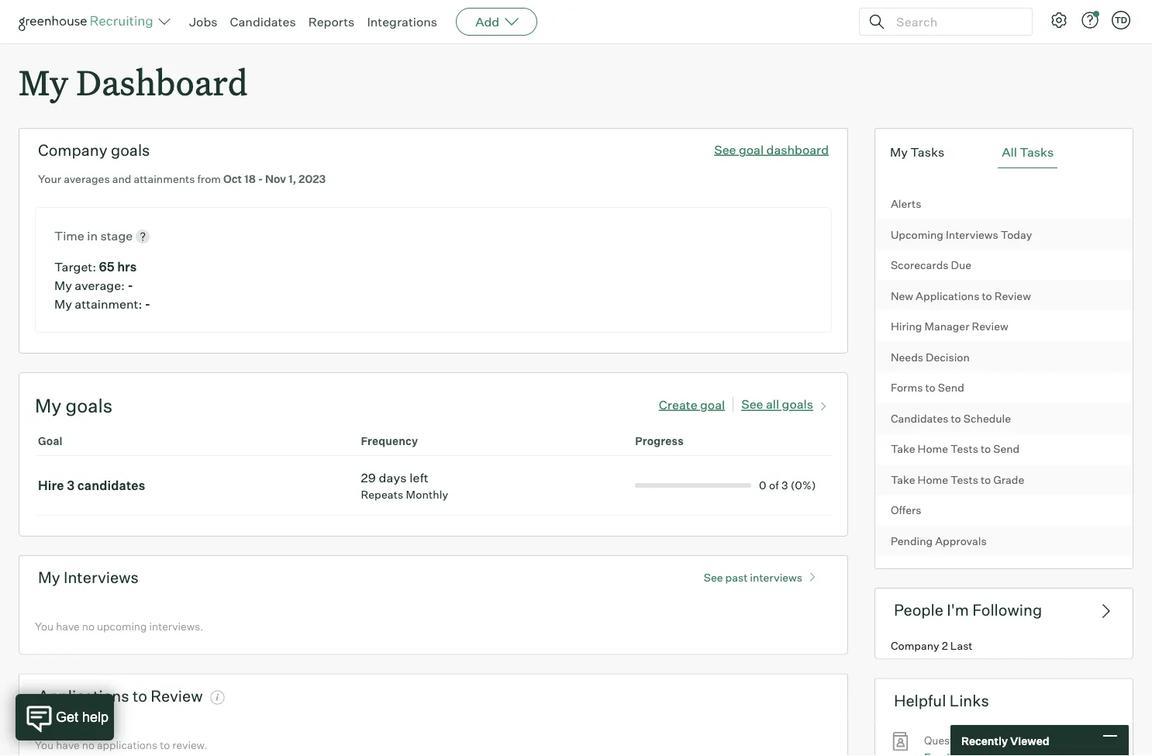 Task type: locate. For each thing, give the bounding box(es) containing it.
0 horizontal spatial send
[[939, 381, 965, 395]]

tests down take home tests to send
[[951, 473, 979, 487]]

1 horizontal spatial goal
[[739, 142, 764, 157]]

upcoming interviews today
[[891, 228, 1033, 241]]

have down my interviews
[[56, 620, 80, 634]]

0 vertical spatial you
[[35, 620, 54, 634]]

65
[[99, 259, 115, 275]]

2 have from the top
[[56, 738, 80, 752]]

2 vertical spatial see
[[704, 571, 724, 584]]

goal right create
[[701, 397, 726, 412]]

configure image
[[1051, 11, 1069, 29]]

needs decision
[[891, 350, 970, 364]]

0 vertical spatial have
[[56, 620, 80, 634]]

send
[[939, 381, 965, 395], [994, 442, 1020, 456]]

interviews
[[947, 228, 999, 241], [64, 568, 139, 587]]

left
[[410, 470, 429, 486]]

1 vertical spatial candidates
[[891, 412, 949, 425]]

1 vertical spatial -
[[128, 278, 133, 293]]

jobs
[[189, 14, 218, 29]]

links
[[950, 691, 990, 710]]

take home tests to send
[[891, 442, 1020, 456]]

0 vertical spatial company
[[38, 141, 108, 160]]

company
[[38, 141, 108, 160], [891, 639, 940, 653]]

0 horizontal spatial candidates
[[230, 14, 296, 29]]

1 vertical spatial company
[[891, 639, 940, 653]]

1 no from the top
[[82, 620, 95, 634]]

see all goals link
[[742, 394, 833, 412]]

see past interviews link
[[697, 564, 829, 584]]

see past interviews
[[704, 571, 803, 584]]

company up averages
[[38, 141, 108, 160]]

averages
[[64, 172, 110, 186]]

you for you have no applications to review.
[[35, 738, 54, 752]]

tasks inside my tasks button
[[911, 144, 945, 160]]

1 horizontal spatial tasks
[[1021, 144, 1055, 160]]

tasks right 'all'
[[1021, 144, 1055, 160]]

send up candidates to schedule
[[939, 381, 965, 395]]

tests inside take home tests to send link
[[951, 442, 979, 456]]

- right the '18'
[[258, 172, 263, 186]]

reports link
[[309, 14, 355, 29]]

review up the review.
[[151, 686, 203, 706]]

candidates for candidates to schedule
[[891, 412, 949, 425]]

progress bar
[[636, 484, 752, 488]]

tasks for my tasks
[[911, 144, 945, 160]]

interviews for upcoming
[[947, 228, 999, 241]]

1 horizontal spatial applications
[[916, 289, 980, 303]]

1 vertical spatial see
[[742, 397, 764, 412]]

alerts link
[[876, 189, 1134, 219]]

1 vertical spatial review
[[973, 320, 1009, 333]]

time
[[54, 228, 84, 244]]

take
[[891, 442, 916, 456], [891, 473, 916, 487]]

29 days left repeats monthly
[[361, 470, 449, 502]]

1 vertical spatial interviews
[[64, 568, 139, 587]]

tests inside take home tests to grade link
[[951, 473, 979, 487]]

candidates down forms to send at bottom
[[891, 412, 949, 425]]

goal left dashboard
[[739, 142, 764, 157]]

from
[[197, 172, 221, 186]]

goals
[[111, 141, 150, 160], [66, 394, 113, 418], [783, 397, 814, 412]]

1 vertical spatial home
[[918, 473, 949, 487]]

send up grade
[[994, 442, 1020, 456]]

0 vertical spatial tests
[[951, 442, 979, 456]]

permissions?
[[1045, 734, 1111, 747]]

applications
[[916, 289, 980, 303], [38, 686, 129, 706]]

to left the review.
[[160, 738, 170, 752]]

1 vertical spatial goal
[[701, 397, 726, 412]]

tab list
[[887, 137, 1123, 169]]

tasks inside all tasks button
[[1021, 144, 1055, 160]]

have for applications
[[56, 738, 80, 752]]

due
[[952, 259, 972, 272]]

3 right of
[[782, 479, 789, 492]]

- right attainment:
[[145, 297, 151, 312]]

new applications to review link
[[876, 281, 1134, 311]]

last
[[951, 639, 973, 653]]

my for goals
[[35, 394, 62, 418]]

tasks
[[911, 144, 945, 160], [1021, 144, 1055, 160]]

tests up take home tests to grade on the right of the page
[[951, 442, 979, 456]]

0 vertical spatial no
[[82, 620, 95, 634]]

see
[[715, 142, 737, 157], [742, 397, 764, 412], [704, 571, 724, 584]]

0 vertical spatial -
[[258, 172, 263, 186]]

0 horizontal spatial 3
[[67, 478, 75, 494]]

1,
[[289, 172, 297, 186]]

you have no applications to review.
[[35, 738, 208, 752]]

2 horizontal spatial -
[[258, 172, 263, 186]]

1 tests from the top
[[951, 442, 979, 456]]

1 horizontal spatial send
[[994, 442, 1020, 456]]

dashboard
[[76, 59, 248, 105]]

candidates right jobs link
[[230, 14, 296, 29]]

no left applications
[[82, 738, 95, 752]]

1 horizontal spatial company
[[891, 639, 940, 653]]

you
[[35, 620, 54, 634], [35, 738, 54, 752]]

see left all
[[742, 397, 764, 412]]

see left dashboard
[[715, 142, 737, 157]]

interviews up you have no upcoming interviews.
[[64, 568, 139, 587]]

interviews up "due"
[[947, 228, 999, 241]]

review
[[995, 289, 1032, 303], [973, 320, 1009, 333], [151, 686, 203, 706]]

0 vertical spatial goal
[[739, 142, 764, 157]]

1 vertical spatial no
[[82, 738, 95, 752]]

0 horizontal spatial goal
[[701, 397, 726, 412]]

2 vertical spatial review
[[151, 686, 203, 706]]

hire
[[38, 478, 64, 494]]

review up 'needs decision' link
[[973, 320, 1009, 333]]

1 tasks from the left
[[911, 144, 945, 160]]

recently
[[962, 734, 1009, 748]]

- down 'hrs'
[[128, 278, 133, 293]]

2 vertical spatial -
[[145, 297, 151, 312]]

1 home from the top
[[918, 442, 949, 456]]

goal for see
[[739, 142, 764, 157]]

you for you have no upcoming interviews.
[[35, 620, 54, 634]]

1 horizontal spatial interviews
[[947, 228, 999, 241]]

no
[[82, 620, 95, 634], [82, 738, 95, 752]]

tasks for all tasks
[[1021, 144, 1055, 160]]

target:
[[54, 259, 96, 275]]

3 right hire
[[67, 478, 75, 494]]

i'm
[[948, 601, 970, 620]]

applications to review
[[38, 686, 203, 706]]

home down take home tests to send
[[918, 473, 949, 487]]

my
[[19, 59, 68, 105], [891, 144, 908, 160], [54, 278, 72, 293], [54, 297, 72, 312], [35, 394, 62, 418], [38, 568, 60, 587]]

goal
[[38, 435, 63, 448]]

1 vertical spatial you
[[35, 738, 54, 752]]

tests for grade
[[951, 473, 979, 487]]

candidates to schedule
[[891, 412, 1012, 425]]

to up applications
[[133, 686, 147, 706]]

1 horizontal spatial -
[[145, 297, 151, 312]]

time in
[[54, 228, 100, 244]]

schedule
[[964, 412, 1012, 425]]

integrations
[[367, 14, 438, 29]]

pending
[[891, 534, 933, 548]]

manager
[[925, 320, 970, 333]]

take for take home tests to send
[[891, 442, 916, 456]]

applications up you have no applications to review.
[[38, 686, 129, 706]]

tasks up alerts in the right of the page
[[911, 144, 945, 160]]

applications up manager
[[916, 289, 980, 303]]

new
[[891, 289, 914, 303]]

0 vertical spatial see
[[715, 142, 737, 157]]

0 of 3 (0%)
[[760, 479, 817, 492]]

upcoming
[[97, 620, 147, 634]]

1 vertical spatial take
[[891, 473, 916, 487]]

0 horizontal spatial interviews
[[64, 568, 139, 587]]

0 horizontal spatial company
[[38, 141, 108, 160]]

people i'm following link
[[875, 588, 1134, 632]]

candidates for candidates
[[230, 14, 296, 29]]

review.
[[172, 738, 208, 752]]

in
[[87, 228, 98, 244]]

2 tests from the top
[[951, 473, 979, 487]]

see left past
[[704, 571, 724, 584]]

take home tests to send link
[[876, 434, 1134, 465]]

review down scorecards due link
[[995, 289, 1032, 303]]

take up offers
[[891, 473, 916, 487]]

my dashboard
[[19, 59, 248, 105]]

dashboard
[[767, 142, 829, 157]]

greenhouse recruiting image
[[19, 12, 158, 31]]

0 vertical spatial candidates
[[230, 14, 296, 29]]

take down candidates to schedule
[[891, 442, 916, 456]]

2 tasks from the left
[[1021, 144, 1055, 160]]

1 vertical spatial have
[[56, 738, 80, 752]]

home down candidates to schedule
[[918, 442, 949, 456]]

0 horizontal spatial -
[[128, 278, 133, 293]]

0 vertical spatial take
[[891, 442, 916, 456]]

review for hiring manager review
[[973, 320, 1009, 333]]

past
[[726, 571, 748, 584]]

candidates
[[230, 14, 296, 29], [891, 412, 949, 425]]

hrs
[[117, 259, 137, 275]]

approvals
[[936, 534, 987, 548]]

progress
[[636, 435, 684, 448]]

to up take home tests to send
[[952, 412, 962, 425]]

interviews.
[[149, 620, 203, 634]]

2 no from the top
[[82, 738, 95, 752]]

2 you from the top
[[35, 738, 54, 752]]

0 horizontal spatial applications
[[38, 686, 129, 706]]

all
[[767, 397, 780, 412]]

29
[[361, 470, 376, 486]]

1 horizontal spatial candidates
[[891, 412, 949, 425]]

1 have from the top
[[56, 620, 80, 634]]

0 vertical spatial interviews
[[947, 228, 999, 241]]

alerts
[[891, 197, 922, 211]]

have left applications
[[56, 738, 80, 752]]

helpful links
[[895, 691, 990, 710]]

0 vertical spatial applications
[[916, 289, 980, 303]]

company left 2
[[891, 639, 940, 653]]

1 vertical spatial applications
[[38, 686, 129, 706]]

no left upcoming
[[82, 620, 95, 634]]

1 take from the top
[[891, 442, 916, 456]]

0 vertical spatial home
[[918, 442, 949, 456]]

2 home from the top
[[918, 473, 949, 487]]

0 horizontal spatial tasks
[[911, 144, 945, 160]]

see goal dashboard link
[[715, 142, 829, 157]]

2 take from the top
[[891, 473, 916, 487]]

my inside my tasks button
[[891, 144, 908, 160]]

1 vertical spatial tests
[[951, 473, 979, 487]]

questions about jobs or permissions?
[[925, 734, 1111, 747]]

1 you from the top
[[35, 620, 54, 634]]

add button
[[456, 8, 538, 36]]



Task type: describe. For each thing, give the bounding box(es) containing it.
tab list containing my tasks
[[887, 137, 1123, 169]]

create
[[659, 397, 698, 412]]

pending approvals link
[[876, 526, 1134, 556]]

to left grade
[[981, 473, 992, 487]]

no for applications
[[82, 738, 95, 752]]

my interviews
[[38, 568, 139, 587]]

forms to send link
[[876, 373, 1134, 403]]

jobs
[[1009, 734, 1030, 747]]

interviews for my
[[64, 568, 139, 587]]

reports
[[309, 14, 355, 29]]

1 vertical spatial send
[[994, 442, 1020, 456]]

you have no upcoming interviews.
[[35, 620, 203, 634]]

company 2 last
[[891, 639, 973, 653]]

offers link
[[876, 495, 1134, 526]]

review for applications to review
[[151, 686, 203, 706]]

0 vertical spatial send
[[939, 381, 965, 395]]

frequency
[[361, 435, 418, 448]]

my for dashboard
[[19, 59, 68, 105]]

my tasks
[[891, 144, 945, 160]]

integrations link
[[367, 14, 438, 29]]

needs
[[891, 350, 924, 364]]

your
[[38, 172, 61, 186]]

my goals
[[35, 394, 113, 418]]

upcoming interviews today link
[[876, 219, 1134, 250]]

days
[[379, 470, 407, 486]]

hiring manager review
[[891, 320, 1009, 333]]

take home tests to grade
[[891, 473, 1025, 487]]

oct
[[224, 172, 242, 186]]

target: 65 hrs my average: - my attainment: -
[[54, 259, 151, 312]]

offers
[[891, 504, 922, 517]]

2
[[942, 639, 949, 653]]

(0%)
[[791, 479, 817, 492]]

Search text field
[[893, 10, 1019, 33]]

18
[[244, 172, 256, 186]]

forms
[[891, 381, 924, 395]]

helpful
[[895, 691, 947, 710]]

candidates
[[77, 478, 145, 494]]

goals for company goals
[[111, 141, 150, 160]]

all tasks
[[1003, 144, 1055, 160]]

goal for create
[[701, 397, 726, 412]]

td button
[[1109, 8, 1134, 33]]

people i'm following
[[895, 601, 1043, 620]]

company for company goals
[[38, 141, 108, 160]]

repeats
[[361, 488, 404, 502]]

today
[[1001, 228, 1033, 241]]

td
[[1116, 15, 1128, 25]]

add
[[476, 14, 500, 29]]

see for company goals
[[715, 142, 737, 157]]

decision
[[926, 350, 970, 364]]

take home tests to grade link
[[876, 465, 1134, 495]]

see for my interviews
[[704, 571, 724, 584]]

needs decision link
[[876, 342, 1134, 373]]

see all goals
[[742, 397, 814, 412]]

jobs link
[[189, 14, 218, 29]]

monthly
[[406, 488, 449, 502]]

recently viewed
[[962, 734, 1050, 748]]

and
[[112, 172, 131, 186]]

see goal dashboard
[[715, 142, 829, 157]]

no for upcoming
[[82, 620, 95, 634]]

home for take home tests to send
[[918, 442, 949, 456]]

hiring
[[891, 320, 923, 333]]

or
[[1032, 734, 1042, 747]]

my for interviews
[[38, 568, 60, 587]]

grade
[[994, 473, 1025, 487]]

1 horizontal spatial 3
[[782, 479, 789, 492]]

to up "hiring manager review" link
[[983, 289, 993, 303]]

company 2 last link
[[876, 632, 1134, 659]]

candidates to schedule link
[[876, 403, 1134, 434]]

attainments
[[134, 172, 195, 186]]

scorecards
[[891, 259, 949, 272]]

home for take home tests to grade
[[918, 473, 949, 487]]

to right 'forms'
[[926, 381, 936, 395]]

all
[[1003, 144, 1018, 160]]

applications
[[97, 738, 158, 752]]

new applications to review
[[891, 289, 1032, 303]]

my tasks button
[[887, 137, 949, 169]]

have for upcoming
[[56, 620, 80, 634]]

candidates link
[[230, 14, 296, 29]]

scorecards due
[[891, 259, 972, 272]]

my for tasks
[[891, 144, 908, 160]]

0 vertical spatial review
[[995, 289, 1032, 303]]

create goal link
[[659, 397, 742, 412]]

viewed
[[1011, 734, 1050, 748]]

your averages and attainments from oct 18 - nov 1, 2023
[[38, 172, 326, 186]]

create goal
[[659, 397, 726, 412]]

scorecards due link
[[876, 250, 1134, 281]]

nov
[[265, 172, 286, 186]]

upcoming
[[891, 228, 944, 241]]

attainment:
[[75, 297, 142, 312]]

goals for my goals
[[66, 394, 113, 418]]

questions
[[925, 734, 975, 747]]

all tasks button
[[999, 137, 1058, 169]]

people
[[895, 601, 944, 620]]

to down schedule
[[981, 442, 992, 456]]

take for take home tests to grade
[[891, 473, 916, 487]]

interviews
[[751, 571, 803, 584]]

tests for send
[[951, 442, 979, 456]]

company for company 2 last
[[891, 639, 940, 653]]



Task type: vqa. For each thing, say whether or not it's contained in the screenshot.
second the I
no



